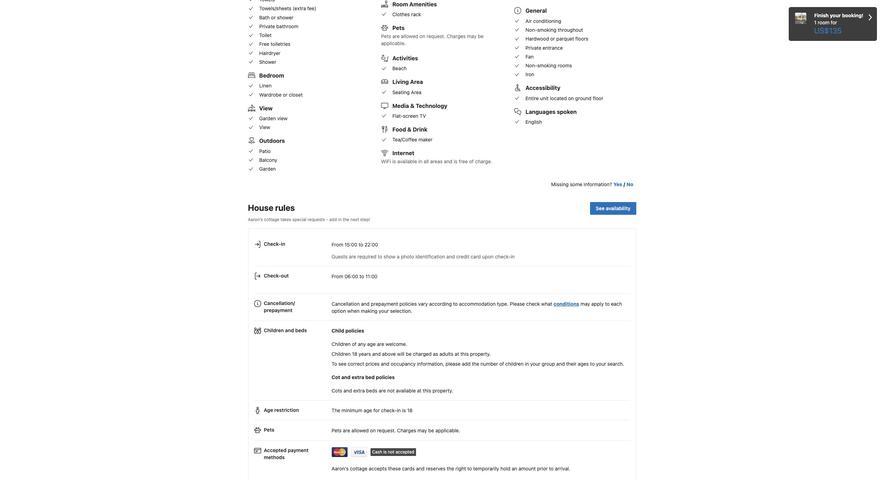 Task type: locate. For each thing, give the bounding box(es) containing it.
1 non- from the top
[[526, 27, 537, 33]]

0 vertical spatial aaron's
[[248, 217, 263, 222]]

pets are allowed on request. charges may be applicable. down rack
[[381, 33, 484, 46]]

allowed for patio
[[401, 33, 418, 39]]

view
[[259, 105, 273, 111], [259, 124, 270, 130]]

on down rack
[[420, 33, 425, 39]]

0 horizontal spatial or
[[271, 14, 276, 20]]

pets inside the pets are allowed on request. charges may be applicable.
[[381, 33, 391, 39]]

to right according
[[453, 301, 458, 307]]

is inside accepted payment methods and conditions element
[[383, 450, 387, 455]]

0 horizontal spatial private
[[259, 23, 275, 29]]

accepts
[[369, 466, 387, 472]]

in right upon at right
[[511, 254, 515, 260]]

to
[[359, 242, 363, 248], [378, 254, 382, 260], [360, 273, 364, 279], [453, 301, 458, 307], [605, 301, 610, 307], [590, 361, 595, 367], [467, 466, 472, 472], [549, 466, 554, 472]]

in down the cots and extra beds are not available at this property. on the bottom
[[397, 408, 401, 414]]

to inside may apply to each option when making your selection.
[[605, 301, 610, 307]]

toilet
[[259, 32, 272, 38]]

may
[[467, 33, 477, 39], [581, 301, 590, 307], [418, 428, 427, 434]]

accepted payment methods and conditions element
[[254, 444, 630, 460]]

the left right
[[447, 466, 454, 472]]

from
[[332, 242, 343, 248], [332, 273, 343, 279]]

iron
[[526, 71, 534, 77]]

conditions
[[554, 301, 579, 307]]

1 vertical spatial be
[[406, 351, 412, 357]]

private up fan
[[526, 45, 541, 51]]

are down 15:00
[[349, 254, 356, 260]]

0 vertical spatial or
[[271, 14, 276, 20]]

on left ground
[[568, 95, 574, 101]]

floors
[[575, 36, 588, 42]]

area up seating area
[[410, 79, 423, 85]]

prepayment
[[371, 301, 398, 307], [264, 307, 292, 313]]

according
[[429, 301, 452, 307]]

1 horizontal spatial this
[[461, 351, 469, 357]]

cots
[[332, 388, 342, 394]]

0 vertical spatial 18
[[352, 351, 357, 357]]

entire unit located on ground floor
[[526, 95, 603, 101]]

0 vertical spatial property.
[[470, 351, 491, 357]]

request. down amenities
[[427, 33, 445, 39]]

0 vertical spatial extra
[[352, 375, 364, 381]]

from left "06:00"
[[332, 273, 343, 279]]

credit
[[456, 254, 469, 260]]

(extra
[[293, 5, 306, 11]]

type.
[[497, 301, 509, 307]]

check- down the cots and extra beds are not available at this property. on the bottom
[[381, 408, 397, 414]]

entrance
[[543, 45, 563, 51]]

be for patio
[[478, 33, 484, 39]]

1 vertical spatial available
[[396, 388, 416, 394]]

0 vertical spatial check-
[[264, 241, 281, 247]]

aaron's down house
[[248, 217, 263, 222]]

property. up 'to see correct prices and occupancy information, please add the number of children in your group and their ages to your search.'
[[470, 351, 491, 357]]

on
[[420, 33, 425, 39], [568, 95, 574, 101], [370, 428, 376, 434]]

prepayment inside cancellation/ prepayment
[[264, 307, 292, 313]]

visa image
[[351, 448, 367, 458]]

seating area
[[392, 89, 421, 95]]

of left any
[[352, 341, 357, 347]]

garden left view at the left of page
[[259, 115, 276, 121]]

media & technology
[[392, 103, 447, 109]]

2 smoking from the top
[[537, 63, 556, 69]]

cottage down house rules
[[264, 217, 279, 222]]

free
[[459, 159, 468, 165]]

view up garden view
[[259, 105, 273, 111]]

0 horizontal spatial at
[[417, 388, 422, 394]]

yes button
[[614, 181, 622, 188]]

check-
[[495, 254, 511, 260], [381, 408, 397, 414]]

&
[[410, 103, 414, 109], [407, 126, 411, 133]]

policies up any
[[345, 328, 364, 334]]

age
[[367, 341, 376, 347], [364, 408, 372, 414]]

your right finish
[[830, 12, 841, 18]]

ages
[[578, 361, 589, 367]]

0 vertical spatial be
[[478, 33, 484, 39]]

non- down air at the right top of the page
[[526, 27, 537, 33]]

0 vertical spatial this
[[461, 351, 469, 357]]

0 vertical spatial non-
[[526, 27, 537, 33]]

towels/sheets (extra fee)
[[259, 5, 316, 11]]

0 horizontal spatial may
[[418, 428, 427, 434]]

an
[[512, 466, 517, 472]]

1 horizontal spatial be
[[428, 428, 434, 434]]

and left their
[[556, 361, 565, 367]]

1 horizontal spatial on
[[420, 33, 425, 39]]

smoking for throughout
[[537, 27, 556, 33]]

2 vertical spatial the
[[447, 466, 454, 472]]

free
[[259, 41, 269, 47]]

non- for non-smoking throughout
[[526, 27, 537, 33]]

0 vertical spatial smoking
[[537, 27, 556, 33]]

internet
[[392, 150, 414, 156]]

is left the free
[[454, 159, 457, 165]]

request. inside the pets are allowed on request. charges may be applicable.
[[427, 33, 445, 39]]

0 vertical spatial allowed
[[401, 33, 418, 39]]

yes
[[614, 182, 622, 188]]

cottage
[[264, 217, 279, 222], [350, 466, 367, 472]]

1 vertical spatial may
[[581, 301, 590, 307]]

from up guests
[[332, 242, 343, 248]]

age right minimum
[[364, 408, 372, 414]]

1 horizontal spatial request.
[[427, 33, 445, 39]]

applicable. inside the pets are allowed on request. charges may be applicable.
[[381, 40, 406, 46]]

methods
[[264, 455, 285, 461]]

2 from from the top
[[332, 273, 343, 279]]

1 vertical spatial or
[[550, 36, 555, 42]]

children up 'see'
[[332, 351, 351, 357]]

the
[[332, 408, 340, 414]]

& right food
[[407, 126, 411, 133]]

aaron's down mastercard image
[[332, 466, 349, 472]]

request.
[[427, 33, 445, 39], [377, 428, 396, 434]]

add right "please"
[[462, 361, 471, 367]]

1 vertical spatial not
[[388, 450, 394, 455]]

0 vertical spatial view
[[259, 105, 273, 111]]

of right number at bottom
[[499, 361, 504, 367]]

0 vertical spatial cottage
[[264, 217, 279, 222]]

1 horizontal spatial private
[[526, 45, 541, 51]]

smoking down private entrance
[[537, 63, 556, 69]]

1 vertical spatial this
[[423, 388, 431, 394]]

requests
[[308, 217, 325, 222]]

rightchevron image
[[869, 12, 872, 23]]

0 vertical spatial check-
[[495, 254, 511, 260]]

1 vertical spatial check-
[[381, 408, 397, 414]]

0 vertical spatial from
[[332, 242, 343, 248]]

accepted
[[264, 448, 287, 454]]

allowed inside the pets are allowed on request. charges may be applicable.
[[401, 33, 418, 39]]

at down information,
[[417, 388, 422, 394]]

1 horizontal spatial applicable.
[[435, 428, 460, 434]]

not up the minimum age for check-in is 18
[[387, 388, 395, 394]]

smoking down the conditioning at the right top of page
[[537, 27, 556, 33]]

1 vertical spatial from
[[332, 273, 343, 279]]

charges inside the pets are allowed on request. charges may be applicable.
[[447, 33, 466, 39]]

0 vertical spatial may
[[467, 33, 477, 39]]

1 vertical spatial &
[[407, 126, 411, 133]]

allowed
[[401, 33, 418, 39], [351, 428, 369, 434]]

1 vertical spatial applicable.
[[435, 428, 460, 434]]

0 horizontal spatial check-
[[381, 408, 397, 414]]

garden for garden
[[259, 166, 276, 172]]

1 horizontal spatial cottage
[[350, 466, 367, 472]]

2 horizontal spatial be
[[478, 33, 484, 39]]

1 horizontal spatial beds
[[366, 388, 377, 394]]

1 vertical spatial allowed
[[351, 428, 369, 434]]

correct
[[348, 361, 364, 367]]

0 horizontal spatial add
[[329, 217, 337, 222]]

18 down the cots and extra beds are not available at this property. on the bottom
[[407, 408, 413, 414]]

on inside the pets are allowed on request. charges may be applicable.
[[420, 33, 425, 39]]

1 vertical spatial request.
[[377, 428, 396, 434]]

your inside finish your booking! 1 room for us$135
[[830, 12, 841, 18]]

may inside the pets are allowed on request. charges may be applicable.
[[467, 33, 477, 39]]

cancellation
[[332, 301, 360, 307]]

2 vertical spatial policies
[[376, 375, 395, 381]]

this
[[461, 351, 469, 357], [423, 388, 431, 394]]

from for from 15:00 to 22:00
[[332, 242, 343, 248]]

and
[[444, 159, 452, 165], [446, 254, 455, 260], [361, 301, 370, 307], [285, 327, 294, 333], [372, 351, 381, 357], [381, 361, 389, 367], [556, 361, 565, 367], [341, 375, 351, 381], [344, 388, 352, 394], [416, 466, 425, 472]]

view down garden view
[[259, 124, 270, 130]]

and down cancellation/ prepayment
[[285, 327, 294, 333]]

child
[[332, 328, 344, 334]]

available down occupancy
[[396, 388, 416, 394]]

0 horizontal spatial beds
[[295, 327, 307, 333]]

0 horizontal spatial of
[[352, 341, 357, 347]]

each
[[611, 301, 622, 307]]

information,
[[417, 361, 444, 367]]

or left closet
[[283, 92, 288, 98]]

for up us$135
[[831, 19, 837, 25]]

garden down the balcony
[[259, 166, 276, 172]]

your right making
[[379, 308, 389, 314]]

years
[[359, 351, 371, 357]]

pets are allowed on request. charges may be applicable. for children of any age are welcome.
[[332, 428, 460, 434]]

0 horizontal spatial the
[[343, 217, 349, 222]]

any
[[358, 341, 366, 347]]

ground
[[575, 95, 592, 101]]

bed
[[365, 375, 375, 381]]

to left the show
[[378, 254, 382, 260]]

check- down takes
[[264, 241, 281, 247]]

see
[[596, 206, 605, 212]]

from 15:00 to 22:00
[[332, 242, 378, 248]]

2 vertical spatial be
[[428, 428, 434, 434]]

from for from 06:00 to 11:00
[[332, 273, 343, 279]]

applicable. for children of any age are welcome.
[[435, 428, 460, 434]]

1 vertical spatial area
[[411, 89, 421, 95]]

drink
[[413, 126, 428, 133]]

policies up the cots and extra beds are not available at this property. on the bottom
[[376, 375, 395, 381]]

or up entrance
[[550, 36, 555, 42]]

property. down "please"
[[433, 388, 453, 394]]

0 horizontal spatial cottage
[[264, 217, 279, 222]]

0 vertical spatial for
[[831, 19, 837, 25]]

when
[[347, 308, 360, 314]]

0 horizontal spatial aaron's
[[248, 217, 263, 222]]

charged
[[413, 351, 432, 357]]

1 check- from the top
[[264, 241, 281, 247]]

availability
[[606, 206, 631, 212]]

cottage down visa icon
[[350, 466, 367, 472]]

number
[[481, 361, 498, 367]]

0 vertical spatial policies
[[399, 301, 417, 307]]

0 vertical spatial &
[[410, 103, 414, 109]]

check- for in
[[264, 241, 281, 247]]

tea/coffee maker
[[392, 137, 433, 143]]

and right cards
[[416, 466, 425, 472]]

guests
[[332, 254, 348, 260]]

1 vertical spatial extra
[[353, 388, 365, 394]]

0 horizontal spatial be
[[406, 351, 412, 357]]

0 vertical spatial pets are allowed on request. charges may be applicable.
[[381, 33, 484, 46]]

of right the free
[[469, 159, 474, 165]]

pets are allowed on request. charges may be applicable.
[[381, 33, 484, 46], [332, 428, 460, 434]]

garden
[[259, 115, 276, 121], [259, 166, 276, 172]]

1 vertical spatial of
[[352, 341, 357, 347]]

allowed down clothes rack
[[401, 33, 418, 39]]

0 vertical spatial applicable.
[[381, 40, 406, 46]]

accepted payment methods
[[264, 448, 309, 461]]

the left next on the left of page
[[343, 217, 349, 222]]

room amenities
[[392, 1, 437, 7]]

for right minimum
[[373, 408, 380, 414]]

private up toilet in the top left of the page
[[259, 23, 275, 29]]

check-in
[[264, 241, 285, 247]]

in right "-"
[[338, 217, 342, 222]]

1 vertical spatial policies
[[345, 328, 364, 334]]

1 garden from the top
[[259, 115, 276, 121]]

food
[[392, 126, 406, 133]]

please
[[446, 361, 461, 367]]

may for children of any age are welcome.
[[418, 428, 427, 434]]

available
[[397, 159, 417, 165], [396, 388, 416, 394]]

1 vertical spatial non-
[[526, 63, 537, 69]]

2 horizontal spatial on
[[568, 95, 574, 101]]

and right cot
[[341, 375, 351, 381]]

allowed down minimum
[[351, 428, 369, 434]]

smoking
[[537, 27, 556, 33], [537, 63, 556, 69]]

& up screen
[[410, 103, 414, 109]]

1 smoking from the top
[[537, 27, 556, 33]]

is right 'cash'
[[383, 450, 387, 455]]

children for children 18 years and above will be charged as adults at this property.
[[332, 351, 351, 357]]

available down internet
[[397, 159, 417, 165]]

1 vertical spatial pets are allowed on request. charges may be applicable.
[[332, 428, 460, 434]]

18 up correct
[[352, 351, 357, 357]]

this down information,
[[423, 388, 431, 394]]

wardrobe or closet
[[259, 92, 303, 98]]

on down the minimum age for check-in is 18
[[370, 428, 376, 434]]

on for patio
[[420, 33, 425, 39]]

to right 15:00
[[359, 242, 363, 248]]

0 vertical spatial garden
[[259, 115, 276, 121]]

aaron's cottage takes special requests - add in the next step!
[[248, 217, 370, 222]]

extra left bed
[[352, 375, 364, 381]]

add right "-"
[[329, 217, 337, 222]]

2 check- from the top
[[264, 273, 281, 279]]

check-
[[264, 241, 281, 247], [264, 273, 281, 279]]

may inside may apply to each option when making your selection.
[[581, 301, 590, 307]]

1 horizontal spatial the
[[447, 466, 454, 472]]

prepayment up making
[[371, 301, 398, 307]]

2 vertical spatial on
[[370, 428, 376, 434]]

1 horizontal spatial add
[[462, 361, 471, 367]]

1 horizontal spatial allowed
[[401, 33, 418, 39]]

applicable. up activities
[[381, 40, 406, 46]]

check- up 'cancellation/'
[[264, 273, 281, 279]]

area down living area
[[411, 89, 421, 95]]

0 horizontal spatial request.
[[377, 428, 396, 434]]

to left each
[[605, 301, 610, 307]]

1 from from the top
[[332, 242, 343, 248]]

applicable. up accepted payment methods and conditions element
[[435, 428, 460, 434]]

2 garden from the top
[[259, 166, 276, 172]]

request. for patio
[[427, 33, 445, 39]]

0 horizontal spatial applicable.
[[381, 40, 406, 46]]

children down cancellation/ prepayment
[[264, 327, 284, 333]]

at right adults
[[455, 351, 459, 357]]

0 horizontal spatial this
[[423, 388, 431, 394]]

1 vertical spatial view
[[259, 124, 270, 130]]

identification
[[416, 254, 445, 260]]

please
[[510, 301, 525, 307]]

non-
[[526, 27, 537, 33], [526, 63, 537, 69]]

request. up cash is not accepted
[[377, 428, 396, 434]]

extra down cot and extra bed policies
[[353, 388, 365, 394]]

extra
[[352, 375, 364, 381], [353, 388, 365, 394]]

0 vertical spatial request.
[[427, 33, 445, 39]]

these
[[388, 466, 401, 472]]

minimum
[[342, 408, 362, 414]]

the left number at bottom
[[472, 361, 479, 367]]

0 vertical spatial charges
[[447, 33, 466, 39]]

next
[[350, 217, 359, 222]]

check- right upon at right
[[495, 254, 511, 260]]

2 non- from the top
[[526, 63, 537, 69]]

0 vertical spatial at
[[455, 351, 459, 357]]

0 horizontal spatial allowed
[[351, 428, 369, 434]]

0 horizontal spatial policies
[[345, 328, 364, 334]]

to left 11:00
[[360, 273, 364, 279]]

or right bath
[[271, 14, 276, 20]]

1 horizontal spatial prepayment
[[371, 301, 398, 307]]

1 vertical spatial prepayment
[[264, 307, 292, 313]]

not left accepted
[[388, 450, 394, 455]]

0 horizontal spatial for
[[373, 408, 380, 414]]

charges for patio
[[447, 33, 466, 39]]

wifi is available in all areas and is free of charge.
[[381, 159, 492, 165]]

applicable.
[[381, 40, 406, 46], [435, 428, 460, 434]]

0 horizontal spatial on
[[370, 428, 376, 434]]

1 horizontal spatial charges
[[447, 33, 466, 39]]

age right any
[[367, 341, 376, 347]]

and left credit at the right of page
[[446, 254, 455, 260]]

cancellation and prepayment policies vary according to accommodation type. please check what conditions
[[332, 301, 579, 307]]

this up "please"
[[461, 351, 469, 357]]

pets are allowed on request. charges may be applicable. for patio
[[381, 33, 484, 46]]



Task type: vqa. For each thing, say whether or not it's contained in the screenshot.


Task type: describe. For each thing, give the bounding box(es) containing it.
private bathroom
[[259, 23, 298, 29]]

be for children of any age are welcome.
[[428, 428, 434, 434]]

request. for children of any age are welcome.
[[377, 428, 396, 434]]

missing some information? yes / no
[[551, 182, 633, 188]]

house
[[248, 203, 273, 213]]

/
[[624, 182, 625, 188]]

06:00
[[345, 273, 358, 279]]

0 vertical spatial the
[[343, 217, 349, 222]]

and right cots
[[344, 388, 352, 394]]

hardwood or parquet floors
[[526, 36, 588, 42]]

in left all
[[418, 159, 422, 165]]

non- for non-smoking rooms
[[526, 63, 537, 69]]

mastercard image
[[332, 448, 348, 458]]

1 view from the top
[[259, 105, 273, 111]]

0 horizontal spatial 18
[[352, 351, 357, 357]]

will
[[397, 351, 405, 357]]

spoken
[[557, 109, 577, 115]]

accepted
[[396, 450, 414, 455]]

room
[[392, 1, 408, 7]]

rooms
[[558, 63, 572, 69]]

1 horizontal spatial property.
[[470, 351, 491, 357]]

1 vertical spatial for
[[373, 408, 380, 414]]

1 vertical spatial add
[[462, 361, 471, 367]]

non-smoking throughout
[[526, 27, 583, 33]]

some
[[570, 182, 582, 188]]

activities
[[392, 55, 418, 61]]

children for children of any age are welcome.
[[332, 341, 351, 347]]

and right areas on the top
[[444, 159, 452, 165]]

private for fan
[[526, 45, 541, 51]]

see availability
[[596, 206, 631, 212]]

floor
[[593, 95, 603, 101]]

may for patio
[[467, 33, 477, 39]]

and down above
[[381, 361, 389, 367]]

2 view from the top
[[259, 124, 270, 130]]

or for hardwood
[[550, 36, 555, 42]]

aaron's cottage accepts these cards and reserves the right to temporarily hold an amount prior to arrival.
[[332, 466, 570, 472]]

fee)
[[307, 5, 316, 11]]

1 vertical spatial 18
[[407, 408, 413, 414]]

is down the cots and extra beds are not available at this property. on the bottom
[[402, 408, 406, 414]]

1 horizontal spatial at
[[455, 351, 459, 357]]

room
[[818, 19, 830, 25]]

11:00
[[366, 273, 378, 279]]

cottage for accepts
[[350, 466, 367, 472]]

what
[[541, 301, 552, 307]]

charge.
[[475, 159, 492, 165]]

or for wardrobe
[[283, 92, 288, 98]]

child policies
[[332, 328, 364, 334]]

flat-
[[392, 113, 403, 119]]

arrival.
[[555, 466, 570, 472]]

0 vertical spatial prepayment
[[371, 301, 398, 307]]

in right children
[[525, 361, 529, 367]]

show
[[384, 254, 396, 260]]

charges for children of any age are welcome.
[[397, 428, 416, 434]]

garden for garden view
[[259, 115, 276, 121]]

0 vertical spatial available
[[397, 159, 417, 165]]

to
[[332, 361, 337, 367]]

cards
[[402, 466, 415, 472]]

food & drink
[[392, 126, 428, 133]]

photo
[[401, 254, 414, 260]]

view
[[277, 115, 288, 121]]

in down takes
[[281, 241, 285, 247]]

private entrance
[[526, 45, 563, 51]]

cots and extra beds are not available at this property.
[[332, 388, 453, 394]]

private for toilet
[[259, 23, 275, 29]]

is right wifi
[[392, 159, 396, 165]]

2 horizontal spatial policies
[[399, 301, 417, 307]]

option
[[332, 308, 346, 314]]

2 horizontal spatial the
[[472, 361, 479, 367]]

screen
[[403, 113, 418, 119]]

see
[[338, 361, 346, 367]]

required
[[357, 254, 376, 260]]

not inside accepted payment methods and conditions element
[[388, 450, 394, 455]]

toiletries
[[271, 41, 290, 47]]

guests are required to show a photo identification and credit card upon check-in
[[332, 254, 515, 260]]

maker
[[419, 137, 433, 143]]

age
[[264, 407, 273, 413]]

& for drink
[[407, 126, 411, 133]]

your left search.
[[596, 361, 606, 367]]

are up the minimum age for check-in is 18
[[379, 388, 386, 394]]

air conditioning
[[526, 18, 561, 24]]

-
[[326, 217, 328, 222]]

step!
[[360, 217, 370, 222]]

1 vertical spatial age
[[364, 408, 372, 414]]

check- for out
[[264, 273, 281, 279]]

1
[[814, 19, 817, 25]]

living area
[[392, 79, 423, 85]]

upon
[[482, 254, 494, 260]]

smoking for rooms
[[537, 63, 556, 69]]

your left "group"
[[530, 361, 540, 367]]

0 vertical spatial not
[[387, 388, 395, 394]]

vary
[[418, 301, 428, 307]]

your inside may apply to each option when making your selection.
[[379, 308, 389, 314]]

to right right
[[467, 466, 472, 472]]

accessibility
[[526, 85, 560, 91]]

for inside finish your booking! 1 room for us$135
[[831, 19, 837, 25]]

rules
[[275, 203, 295, 213]]

1 horizontal spatial check-
[[495, 254, 511, 260]]

from 06:00 to 11:00
[[332, 273, 378, 279]]

extra for beds
[[353, 388, 365, 394]]

are down minimum
[[343, 428, 350, 434]]

children for children and beds
[[264, 327, 284, 333]]

all
[[424, 159, 429, 165]]

or for bath
[[271, 14, 276, 20]]

cottage for takes
[[264, 217, 279, 222]]

free toiletries
[[259, 41, 290, 47]]

cancellation/ prepayment
[[264, 300, 295, 313]]

finish your booking! 1 room for us$135
[[814, 12, 864, 35]]

2 horizontal spatial of
[[499, 361, 504, 367]]

rack
[[411, 11, 421, 17]]

right
[[456, 466, 466, 472]]

are up above
[[377, 341, 384, 347]]

& for technology
[[410, 103, 414, 109]]

1 vertical spatial beds
[[366, 388, 377, 394]]

shower
[[259, 59, 276, 65]]

applicable. for patio
[[381, 40, 406, 46]]

shower
[[277, 14, 294, 20]]

to right prior
[[549, 466, 554, 472]]

finish
[[814, 12, 829, 18]]

amenities
[[409, 1, 437, 7]]

missing
[[551, 182, 569, 188]]

above
[[382, 351, 396, 357]]

1 horizontal spatial policies
[[376, 375, 395, 381]]

information?
[[584, 182, 612, 188]]

are down clothes at the top left of page
[[392, 33, 400, 39]]

to right the ages
[[590, 361, 595, 367]]

1 vertical spatial at
[[417, 388, 422, 394]]

allowed for children of any age are welcome.
[[351, 428, 369, 434]]

aaron's for aaron's cottage takes special requests - add in the next step!
[[248, 217, 263, 222]]

as
[[433, 351, 438, 357]]

restriction
[[274, 407, 299, 413]]

area for living area
[[410, 79, 423, 85]]

extra for bed
[[352, 375, 364, 381]]

entire
[[526, 95, 539, 101]]

balcony
[[259, 157, 277, 163]]

conditions link
[[554, 301, 579, 307]]

and up making
[[361, 301, 370, 307]]

to see correct prices and occupancy information, please add the number of children in your group and their ages to your search.
[[332, 361, 624, 367]]

parquet
[[556, 36, 574, 42]]

air
[[526, 18, 532, 24]]

1 vertical spatial on
[[568, 95, 574, 101]]

area for seating area
[[411, 89, 421, 95]]

and up prices
[[372, 351, 381, 357]]

technology
[[416, 103, 447, 109]]

unit
[[540, 95, 549, 101]]

patio
[[259, 148, 271, 154]]

temporarily
[[473, 466, 499, 472]]

0 vertical spatial age
[[367, 341, 376, 347]]

closet
[[289, 92, 303, 98]]

making
[[361, 308, 377, 314]]

on for children of any age are welcome.
[[370, 428, 376, 434]]

check
[[526, 301, 540, 307]]

1 horizontal spatial of
[[469, 159, 474, 165]]

aaron's for aaron's cottage accepts these cards and reserves the right to temporarily hold an amount prior to arrival.
[[332, 466, 349, 472]]

fan
[[526, 54, 534, 60]]

1 vertical spatial property.
[[433, 388, 453, 394]]

media
[[392, 103, 409, 109]]



